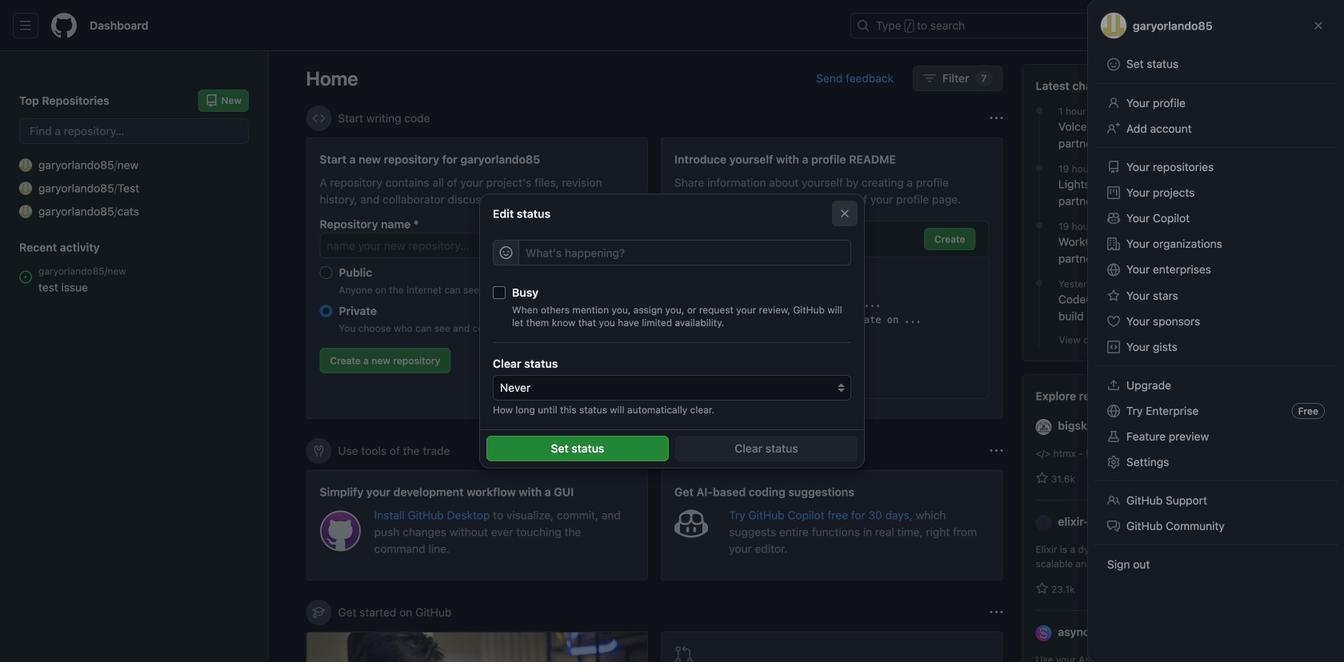 Task type: locate. For each thing, give the bounding box(es) containing it.
1 dot fill image from the top
[[1033, 104, 1046, 117]]

explore repositories navigation
[[1022, 375, 1307, 663]]

dot fill image
[[1033, 104, 1046, 117], [1033, 219, 1046, 232], [1033, 277, 1046, 290]]

1 vertical spatial dot fill image
[[1033, 219, 1046, 232]]

1 star image from the top
[[1036, 472, 1049, 485]]

0 vertical spatial dot fill image
[[1033, 104, 1046, 117]]

1 vertical spatial star image
[[1036, 583, 1049, 595]]

homepage image
[[51, 13, 77, 38]]

2 vertical spatial dot fill image
[[1033, 277, 1046, 290]]

dot fill image
[[1033, 162, 1046, 174]]

0 vertical spatial star image
[[1036, 472, 1049, 485]]

triangle down image
[[1181, 19, 1193, 32]]

2 dot fill image from the top
[[1033, 219, 1046, 232]]

star image
[[1036, 472, 1049, 485], [1036, 583, 1049, 595]]



Task type: vqa. For each thing, say whether or not it's contained in the screenshot.
explore Element
yes



Task type: describe. For each thing, give the bounding box(es) containing it.
account element
[[0, 51, 269, 663]]

explore element
[[1022, 64, 1307, 663]]

2 star image from the top
[[1036, 583, 1049, 595]]

command palette image
[[1112, 19, 1125, 32]]

plus image
[[1161, 19, 1174, 32]]

3 dot fill image from the top
[[1033, 277, 1046, 290]]



